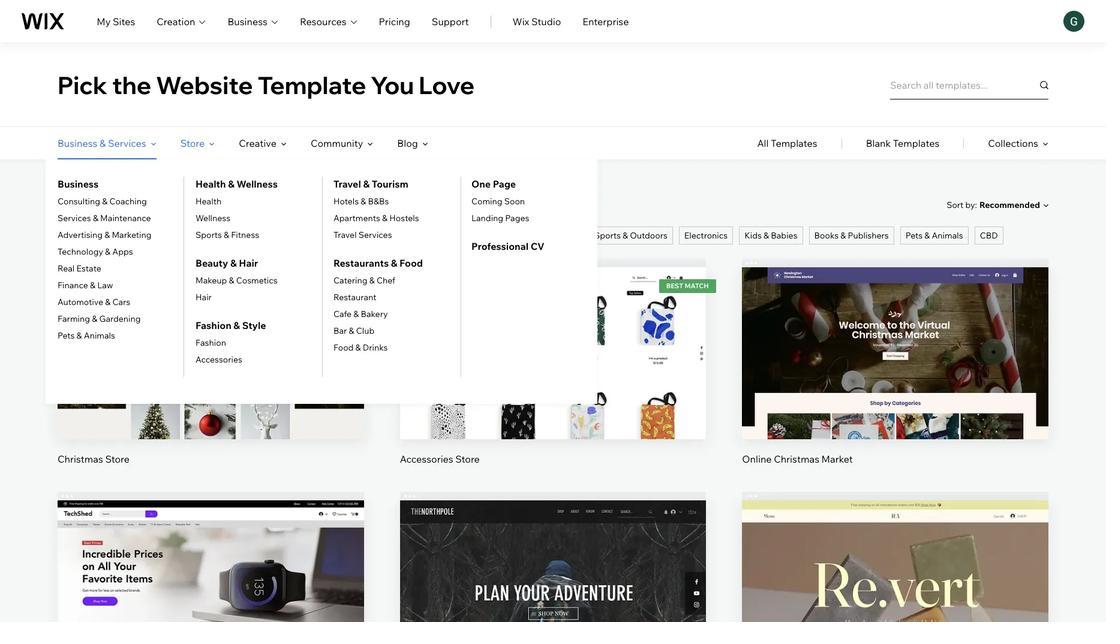 Task type: describe. For each thing, give the bounding box(es) containing it.
enterprise
[[583, 15, 629, 27]]

books & publishers
[[815, 230, 889, 241]]

hotels & b&bs link
[[334, 196, 389, 207]]

recommended
[[980, 200, 1041, 211]]

finance
[[58, 280, 88, 291]]

restaurants
[[334, 257, 389, 269]]

home
[[362, 230, 385, 241]]

health & wellness link
[[196, 177, 278, 191]]

cosmetics
[[236, 275, 278, 286]]

arts & crafts link
[[290, 227, 350, 245]]

tourism
[[372, 178, 409, 190]]

store for christmas store
[[105, 454, 130, 466]]

restaurant
[[334, 292, 377, 303]]

page
[[493, 178, 516, 190]]

consulting
[[58, 196, 100, 207]]

accessories link
[[196, 355, 242, 365]]

1 health from the top
[[196, 178, 226, 190]]

cars
[[112, 297, 130, 308]]

business & services
[[58, 137, 146, 149]]

support link
[[432, 14, 469, 29]]

jewelry & accessories
[[191, 230, 279, 241]]

by:
[[966, 200, 978, 210]]

Search search field
[[891, 71, 1049, 99]]

christmas inside "group"
[[58, 454, 103, 466]]

fashion for clothing
[[101, 230, 132, 241]]

pricing
[[379, 15, 410, 27]]

generic categories element
[[758, 127, 1049, 160]]

0 vertical spatial animals
[[932, 230, 964, 241]]

edit for online store website templates - home goods store image
[[887, 563, 905, 575]]

b&bs
[[368, 196, 389, 207]]

2 travel from the top
[[334, 230, 357, 241]]

accessories store group
[[400, 259, 706, 466]]

sites
[[113, 15, 135, 27]]

pets & animals
[[906, 230, 964, 241]]

kids & babies link
[[739, 227, 803, 245]]

sports & outdoors
[[595, 230, 668, 241]]

edit button for view popup button in the online christmas market group
[[867, 321, 924, 350]]

technology
[[58, 247, 103, 257]]

food & drinks link
[[334, 343, 388, 353]]

studio
[[532, 15, 561, 27]]

0 vertical spatial pets & animals link
[[901, 227, 969, 245]]

electronics
[[685, 230, 728, 241]]

1 horizontal spatial sports
[[595, 230, 621, 241]]

coaching
[[109, 196, 147, 207]]

real
[[58, 263, 75, 274]]

online store website templates - backpack store image
[[400, 501, 706, 623]]

online christmas market
[[742, 454, 853, 466]]

support
[[432, 15, 469, 27]]

soon
[[505, 196, 525, 207]]

online store website templates - christmas store image
[[58, 268, 364, 440]]

0 vertical spatial services
[[108, 137, 146, 149]]

christmas inside group
[[774, 454, 820, 466]]

landing pages link
[[472, 213, 530, 224]]

categories by subject element
[[46, 127, 598, 404]]

view button for online store website templates - home goods store image
[[867, 596, 924, 623]]

pages
[[505, 213, 530, 224]]

0 horizontal spatial templates
[[182, 197, 241, 212]]

accessories store
[[400, 454, 480, 466]]

market
[[822, 454, 853, 466]]

view for view popup button related to online store website templates - electronics store image
[[200, 604, 222, 616]]

the
[[112, 70, 151, 100]]

categories. use the left and right arrow keys to navigate the menu element
[[0, 127, 1107, 404]]

pets inside the business consulting & coaching services & maintenance advertising & marketing technology & apps real estate finance & law automotive & cars farming & gardening pets & animals
[[58, 331, 75, 341]]

apartments & hostels link
[[334, 213, 419, 224]]

templates for blank templates
[[893, 137, 940, 149]]

2 vertical spatial fashion
[[196, 338, 226, 349]]

travel services link
[[334, 230, 392, 241]]

pricing link
[[379, 14, 410, 29]]

wellness for beauty
[[472, 230, 507, 241]]

online store website templates - accessories store image
[[400, 268, 706, 440]]

fashion & clothing
[[101, 230, 174, 241]]

jewelry & accessories link
[[186, 227, 284, 245]]

creative
[[239, 137, 277, 149]]

templates for all templates
[[771, 137, 818, 149]]

view button for online store website templates - backpack store image
[[525, 596, 582, 623]]

beauty & wellness
[[435, 230, 507, 241]]

business button
[[228, 14, 278, 29]]

professional
[[472, 241, 529, 253]]

wix
[[513, 15, 529, 27]]

& inside fashion & style fashion accessories
[[234, 320, 240, 332]]

business inside the business consulting & coaching services & maintenance advertising & marketing technology & apps real estate finance & law automotive & cars farming & gardening pets & animals
[[58, 178, 99, 190]]

& inside 'link'
[[224, 230, 230, 241]]

website for store
[[133, 197, 179, 212]]

services inside the business consulting & coaching services & maintenance advertising & marketing technology & apps real estate finance & law automotive & cars farming & gardening pets & animals
[[58, 213, 91, 224]]

blank templates link
[[866, 127, 940, 160]]

1 horizontal spatial food
[[400, 257, 423, 269]]

bar & club link
[[334, 326, 375, 337]]

farming & gardening link
[[58, 314, 141, 325]]

online christmas market group
[[742, 259, 1049, 466]]

automotive & cars link
[[58, 297, 130, 308]]

crafts
[[321, 230, 345, 241]]

accessories inside fashion & style fashion accessories
[[196, 355, 242, 365]]

wellness link
[[196, 213, 231, 224]]

advertising & marketing link
[[58, 230, 152, 241]]

cafe
[[334, 309, 352, 320]]

marketing
[[112, 230, 152, 241]]

travel & tourism hotels & b&bs apartments & hostels travel services
[[334, 178, 419, 241]]

cbd
[[980, 230, 998, 241]]

health & wellness health wellness sports & fitness
[[196, 178, 278, 241]]

view for view popup button in the online christmas market group
[[885, 371, 907, 383]]

2 health from the top
[[196, 196, 222, 207]]

fashion & clothing link
[[96, 227, 180, 245]]

kids & babies
[[745, 230, 798, 241]]

home & decor
[[362, 230, 418, 241]]

online store website templates - home goods store image
[[742, 501, 1049, 623]]

online store website templates
[[58, 197, 241, 212]]

wix studio
[[513, 15, 561, 27]]

hostels
[[390, 213, 419, 224]]



Task type: locate. For each thing, give the bounding box(es) containing it.
beauty right the decor
[[435, 230, 463, 241]]

business link
[[58, 177, 99, 191]]

1 vertical spatial business
[[58, 137, 97, 149]]

1 vertical spatial website
[[133, 197, 179, 212]]

0 vertical spatial all
[[758, 137, 769, 149]]

1 horizontal spatial templates
[[771, 137, 818, 149]]

0 vertical spatial wellness
[[237, 178, 278, 190]]

store for accessories store
[[456, 454, 480, 466]]

cbd link
[[975, 227, 1004, 245]]

1 horizontal spatial pets & animals link
[[901, 227, 969, 245]]

0 horizontal spatial food
[[334, 343, 354, 353]]

1 horizontal spatial services
[[108, 137, 146, 149]]

1 vertical spatial animals
[[84, 331, 115, 341]]

online store website templates - electronics store image
[[58, 501, 364, 623]]

club
[[356, 326, 375, 337]]

wellness down landing
[[472, 230, 507, 241]]

1 vertical spatial travel
[[334, 230, 357, 241]]

fashion & style fashion accessories
[[196, 320, 266, 365]]

0 vertical spatial accessories
[[232, 230, 279, 241]]

sports & fitness link
[[196, 230, 259, 241]]

0 vertical spatial pets
[[906, 230, 923, 241]]

restaurant link
[[334, 292, 377, 303]]

wellness down the health "link"
[[196, 213, 231, 224]]

1 vertical spatial pets & animals link
[[58, 331, 115, 341]]

0 horizontal spatial hair
[[196, 292, 212, 303]]

health up the health "link"
[[196, 178, 226, 190]]

fashion up apps in the top left of the page
[[101, 230, 132, 241]]

collections
[[988, 137, 1039, 149]]

edit for "online store website templates - online christmas market" image
[[887, 330, 905, 342]]

decor
[[395, 230, 418, 241]]

all
[[758, 137, 769, 149], [63, 230, 73, 241]]

finance & law link
[[58, 280, 113, 291]]

2 horizontal spatial wellness
[[472, 230, 507, 241]]

1 horizontal spatial all
[[758, 137, 769, 149]]

business inside dropdown button
[[228, 15, 268, 27]]

sports & outdoors link
[[589, 227, 673, 245]]

0 horizontal spatial christmas
[[58, 454, 103, 466]]

makeup
[[196, 275, 227, 286]]

None search field
[[891, 71, 1049, 99]]

gardening
[[99, 314, 141, 325]]

you
[[371, 70, 414, 100]]

0 horizontal spatial services
[[58, 213, 91, 224]]

store inside "group"
[[105, 454, 130, 466]]

1 vertical spatial online
[[742, 454, 772, 466]]

pick the website template you love
[[58, 70, 475, 100]]

0 vertical spatial online
[[58, 197, 95, 212]]

automotive
[[58, 297, 103, 308]]

pets right publishers
[[906, 230, 923, 241]]

pets down farming
[[58, 331, 75, 341]]

resources button
[[300, 14, 357, 29]]

beauty & hair makeup & cosmetics hair
[[196, 257, 278, 303]]

animals down sort
[[932, 230, 964, 241]]

books & publishers link
[[809, 227, 895, 245]]

sports down wellness link
[[196, 230, 222, 241]]

travel & tourism link
[[334, 177, 409, 191]]

creation
[[157, 15, 195, 27]]

0 horizontal spatial animals
[[84, 331, 115, 341]]

animals down farming & gardening link
[[84, 331, 115, 341]]

style
[[242, 320, 266, 332]]

apartments
[[334, 213, 380, 224]]

clothing
[[141, 230, 174, 241]]

beauty
[[435, 230, 463, 241], [196, 257, 228, 269]]

beauty inside beauty & hair makeup & cosmetics hair
[[196, 257, 228, 269]]

business for business dropdown button
[[228, 15, 268, 27]]

christmas store group
[[58, 259, 364, 466]]

accessories inside group
[[400, 454, 453, 466]]

edit
[[887, 330, 905, 342], [202, 563, 220, 575], [544, 563, 562, 575], [887, 563, 905, 575]]

enterprise link
[[583, 14, 629, 29]]

fitness
[[231, 230, 259, 241]]

edit button for view popup button related to online store website templates - electronics store image
[[182, 555, 239, 584]]

online inside group
[[742, 454, 772, 466]]

1 vertical spatial services
[[58, 213, 91, 224]]

all for all
[[63, 230, 73, 241]]

view button for "online store website templates - online christmas market" image
[[867, 362, 924, 391]]

publishers
[[848, 230, 889, 241]]

beauty for hair
[[196, 257, 228, 269]]

wellness down the creative
[[237, 178, 278, 190]]

online
[[58, 197, 95, 212], [742, 454, 772, 466]]

books
[[815, 230, 839, 241]]

2 vertical spatial services
[[359, 230, 392, 241]]

services down the consulting
[[58, 213, 91, 224]]

1 vertical spatial fashion
[[196, 320, 231, 332]]

business consulting & coaching services & maintenance advertising & marketing technology & apps real estate finance & law automotive & cars farming & gardening pets & animals
[[58, 178, 152, 341]]

arts
[[295, 230, 312, 241]]

electronics link
[[679, 227, 733, 245]]

health up wellness link
[[196, 196, 222, 207]]

business for business & services
[[58, 137, 97, 149]]

view for view popup button corresponding to online store website templates - backpack store image
[[542, 604, 564, 616]]

store for online store website templates
[[98, 197, 130, 212]]

1 vertical spatial hair
[[196, 292, 212, 303]]

restaurants & food link
[[334, 256, 423, 271]]

wellness for health
[[237, 178, 278, 190]]

beauty for wellness
[[435, 230, 463, 241]]

0 vertical spatial travel
[[334, 178, 361, 190]]

edit button for view popup button corresponding to online store website templates - backpack store image
[[525, 555, 582, 584]]

one page link
[[472, 177, 516, 191]]

bakery
[[361, 309, 388, 320]]

catering
[[334, 275, 368, 286]]

edit button for view popup button corresponding to online store website templates - home goods store image
[[867, 555, 924, 584]]

fashion for style
[[196, 320, 231, 332]]

1 vertical spatial beauty
[[196, 257, 228, 269]]

services & maintenance link
[[58, 213, 151, 224]]

hair up cosmetics
[[239, 257, 258, 269]]

0 vertical spatial health
[[196, 178, 226, 190]]

1 vertical spatial pets
[[58, 331, 75, 341]]

food down the decor
[[400, 257, 423, 269]]

services up coaching
[[108, 137, 146, 149]]

my sites link
[[97, 14, 135, 29]]

apps
[[112, 247, 133, 257]]

health link
[[196, 196, 222, 207]]

view for view popup button corresponding to online store website templates - home goods store image
[[885, 604, 907, 616]]

2 horizontal spatial services
[[359, 230, 392, 241]]

one page coming soon landing pages
[[472, 178, 530, 224]]

2 vertical spatial business
[[58, 178, 99, 190]]

0 horizontal spatial wellness
[[196, 213, 231, 224]]

edit for online store website templates - backpack store image
[[544, 563, 562, 575]]

0 vertical spatial website
[[156, 70, 253, 100]]

fashion up accessories link
[[196, 338, 226, 349]]

0 vertical spatial food
[[400, 257, 423, 269]]

1 vertical spatial all
[[63, 230, 73, 241]]

view button
[[867, 362, 924, 391], [182, 596, 239, 623], [525, 596, 582, 623], [867, 596, 924, 623]]

0 horizontal spatial pets
[[58, 331, 75, 341]]

1 horizontal spatial christmas
[[774, 454, 820, 466]]

edit inside online christmas market group
[[887, 330, 905, 342]]

1 vertical spatial health
[[196, 196, 222, 207]]

babies
[[771, 230, 798, 241]]

blog
[[397, 137, 418, 149]]

travel up hotels on the left of the page
[[334, 178, 361, 190]]

2 vertical spatial wellness
[[472, 230, 507, 241]]

wellness
[[237, 178, 278, 190], [196, 213, 231, 224], [472, 230, 507, 241]]

store inside categories by subject element
[[180, 137, 205, 149]]

catering & chef link
[[334, 275, 395, 286]]

0 vertical spatial hair
[[239, 257, 258, 269]]

home & decor link
[[356, 227, 424, 245]]

1 vertical spatial accessories
[[196, 355, 242, 365]]

view inside online christmas market group
[[885, 371, 907, 383]]

animals inside the business consulting & coaching services & maintenance advertising & marketing technology & apps real estate finance & law automotive & cars farming & gardening pets & animals
[[84, 331, 115, 341]]

0 vertical spatial beauty
[[435, 230, 463, 241]]

food down bar
[[334, 343, 354, 353]]

services down apartments & hostels link at the left top
[[359, 230, 392, 241]]

pets & animals link down farming
[[58, 331, 115, 341]]

1 horizontal spatial animals
[[932, 230, 964, 241]]

services
[[108, 137, 146, 149], [58, 213, 91, 224], [359, 230, 392, 241]]

accessories
[[232, 230, 279, 241], [196, 355, 242, 365], [400, 454, 453, 466]]

1 horizontal spatial online
[[742, 454, 772, 466]]

fashion link
[[196, 338, 226, 349]]

jewelry
[[191, 230, 223, 241]]

all inside 'link'
[[758, 137, 769, 149]]

wix studio link
[[513, 14, 561, 29]]

real estate link
[[58, 263, 101, 274]]

0 horizontal spatial all
[[63, 230, 73, 241]]

bar
[[334, 326, 347, 337]]

1 travel from the top
[[334, 178, 361, 190]]

0 horizontal spatial sports
[[196, 230, 222, 241]]

online for online store website templates
[[58, 197, 95, 212]]

1 vertical spatial wellness
[[196, 213, 231, 224]]

view button inside online christmas market group
[[867, 362, 924, 391]]

pets & animals link down sort
[[901, 227, 969, 245]]

sports
[[196, 230, 222, 241], [595, 230, 621, 241]]

0 horizontal spatial online
[[58, 197, 95, 212]]

beauty & hair link
[[196, 256, 258, 271]]

2 vertical spatial accessories
[[400, 454, 453, 466]]

2 christmas from the left
[[774, 454, 820, 466]]

edit button inside online christmas market group
[[867, 321, 924, 350]]

1 christmas from the left
[[58, 454, 103, 466]]

sort by:
[[947, 200, 978, 210]]

arts & crafts
[[295, 230, 345, 241]]

0 vertical spatial fashion
[[101, 230, 132, 241]]

store inside group
[[456, 454, 480, 466]]

drinks
[[363, 343, 388, 353]]

templates inside 'link'
[[771, 137, 818, 149]]

view button for online store website templates - electronics store image
[[182, 596, 239, 623]]

travel down apartments
[[334, 230, 357, 241]]

maintenance
[[100, 213, 151, 224]]

pets
[[906, 230, 923, 241], [58, 331, 75, 341]]

edit for online store website templates - electronics store image
[[202, 563, 220, 575]]

0 vertical spatial business
[[228, 15, 268, 27]]

fashion up fashion link
[[196, 320, 231, 332]]

kids
[[745, 230, 762, 241]]

website for the
[[156, 70, 253, 100]]

1 vertical spatial food
[[334, 343, 354, 353]]

1 horizontal spatial pets
[[906, 230, 923, 241]]

estate
[[76, 263, 101, 274]]

sports left outdoors
[[595, 230, 621, 241]]

christmas store
[[58, 454, 130, 466]]

coming soon link
[[472, 196, 525, 207]]

travel
[[334, 178, 361, 190], [334, 230, 357, 241]]

one
[[472, 178, 491, 190]]

template
[[258, 70, 366, 100]]

farming
[[58, 314, 90, 325]]

profile image image
[[1064, 11, 1085, 32]]

1 horizontal spatial wellness
[[237, 178, 278, 190]]

sports inside health & wellness health wellness sports & fitness
[[196, 230, 222, 241]]

all for all templates
[[758, 137, 769, 149]]

1 horizontal spatial hair
[[239, 257, 258, 269]]

0 horizontal spatial beauty
[[196, 257, 228, 269]]

2 horizontal spatial templates
[[893, 137, 940, 149]]

online store website templates - online christmas market image
[[742, 268, 1049, 440]]

makeup & cosmetics link
[[196, 275, 278, 286]]

services inside travel & tourism hotels & b&bs apartments & hostels travel services
[[359, 230, 392, 241]]

accessories inside 'link'
[[232, 230, 279, 241]]

online for online christmas market
[[742, 454, 772, 466]]

beauty up makeup
[[196, 257, 228, 269]]

hair down makeup
[[196, 292, 212, 303]]

0 horizontal spatial pets & animals link
[[58, 331, 115, 341]]

1 horizontal spatial beauty
[[435, 230, 463, 241]]



Task type: vqa. For each thing, say whether or not it's contained in the screenshot.
Food & Drinks link on the left bottom of the page
yes



